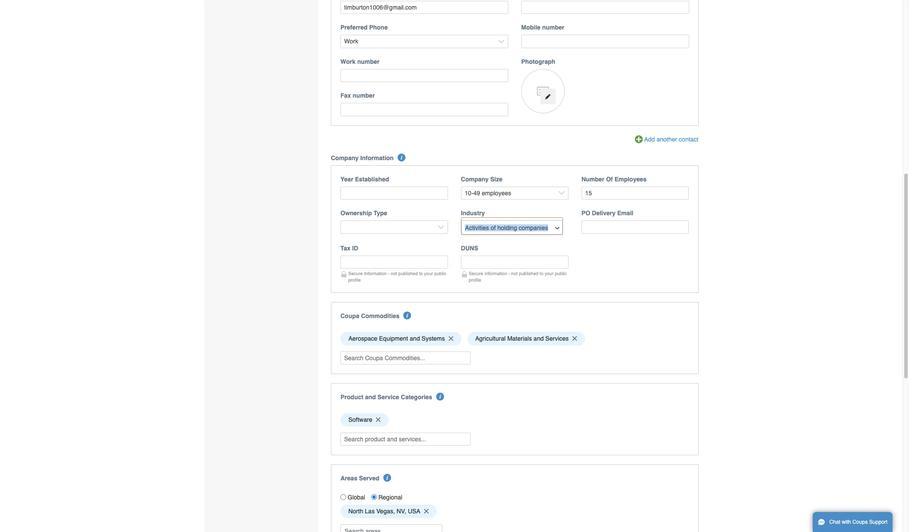 Task type: describe. For each thing, give the bounding box(es) containing it.
systems
[[422, 335, 445, 342]]

add another contact
[[645, 136, 699, 143]]

materials
[[508, 335, 532, 342]]

0 vertical spatial coupa
[[341, 312, 360, 319]]

agricultural materials and services option
[[468, 332, 586, 345]]

served
[[359, 475, 380, 482]]

additional information image
[[398, 154, 406, 161]]

Search product and services... field
[[341, 433, 471, 446]]

services
[[546, 335, 569, 342]]

and for equipment
[[410, 335, 420, 342]]

- for tax id
[[388, 271, 390, 276]]

public for duns
[[555, 271, 567, 276]]

Search areas... text field
[[342, 525, 442, 532]]

change image image
[[545, 94, 551, 100]]

to for tax id
[[419, 271, 423, 276]]

usa
[[408, 508, 421, 515]]

published for tax id
[[399, 271, 418, 276]]

your for tax id
[[425, 271, 433, 276]]

with
[[842, 519, 852, 525]]

information up established
[[361, 154, 394, 161]]

nv,
[[397, 508, 407, 515]]

industry
[[461, 210, 485, 217]]

Tax ID text field
[[341, 256, 448, 269]]

areas served
[[341, 475, 380, 482]]

support
[[870, 519, 888, 525]]

fax
[[341, 92, 351, 99]]

Mobile number text field
[[522, 35, 690, 48]]

aerospace equipment and systems option
[[341, 332, 462, 345]]

profile for duns
[[469, 277, 482, 282]]

Search Coupa Commodities... field
[[341, 351, 471, 365]]

aerospace
[[349, 335, 378, 342]]

Industry text field
[[462, 221, 562, 234]]

work
[[341, 58, 356, 65]]

company for company information
[[331, 154, 359, 161]]

coupa commodities
[[341, 312, 400, 319]]

contact
[[679, 136, 699, 143]]

agricultural
[[476, 335, 506, 342]]

- for duns
[[509, 271, 510, 276]]

regional
[[379, 494, 403, 501]]

product
[[341, 394, 364, 401]]

another
[[657, 136, 678, 143]]

chat with coupa support
[[830, 519, 888, 525]]

additional information image for coupa commodities
[[404, 312, 412, 319]]

number of employees
[[582, 176, 647, 183]]

your for duns
[[545, 271, 554, 276]]

vegas,
[[377, 508, 395, 515]]

secure information - not published to your public profile for tax id
[[349, 271, 447, 282]]

preferred
[[341, 24, 368, 31]]

software
[[349, 416, 373, 423]]

additional information image for product and service categories
[[437, 393, 444, 401]]

mobile
[[522, 24, 541, 31]]

secure information - not published to your public profile for duns
[[469, 271, 567, 282]]

mobile number
[[522, 24, 565, 31]]

Role text field
[[522, 1, 690, 14]]

employees
[[615, 176, 647, 183]]

fax number
[[341, 92, 375, 99]]

information for tax id
[[364, 271, 387, 276]]

DUNS text field
[[461, 256, 569, 269]]

size
[[491, 176, 503, 183]]

selected areas list box
[[338, 503, 693, 520]]

to for duns
[[540, 271, 544, 276]]

published for duns
[[519, 271, 539, 276]]



Task type: locate. For each thing, give the bounding box(es) containing it.
type
[[374, 210, 388, 217]]

published down tax id text box
[[399, 271, 418, 276]]

information
[[361, 154, 394, 161], [364, 271, 387, 276], [485, 271, 508, 276]]

and inside option
[[534, 335, 544, 342]]

published
[[399, 271, 418, 276], [519, 271, 539, 276]]

1 horizontal spatial published
[[519, 271, 539, 276]]

1 vertical spatial additional information image
[[437, 393, 444, 401]]

product and service categories
[[341, 394, 433, 401]]

duns
[[461, 245, 479, 252]]

2 vertical spatial number
[[353, 92, 375, 99]]

coupa right 'with'
[[853, 519, 869, 525]]

2 secure information - not published to your public profile from the left
[[469, 271, 567, 282]]

0 horizontal spatial -
[[388, 271, 390, 276]]

Fax number text field
[[341, 103, 509, 116]]

po
[[582, 210, 591, 217]]

number
[[543, 24, 565, 31], [358, 58, 380, 65], [353, 92, 375, 99]]

information down duns text field
[[485, 271, 508, 276]]

0 vertical spatial number
[[543, 24, 565, 31]]

0 horizontal spatial and
[[365, 394, 376, 401]]

information for duns
[[485, 271, 508, 276]]

and left services
[[534, 335, 544, 342]]

your
[[425, 271, 433, 276], [545, 271, 554, 276]]

1 public from the left
[[435, 271, 447, 276]]

number for mobile number
[[543, 24, 565, 31]]

additional information image for areas served
[[384, 474, 391, 482]]

company
[[331, 154, 359, 161], [461, 176, 489, 183]]

your down duns text field
[[545, 271, 554, 276]]

company size
[[461, 176, 503, 183]]

-
[[388, 271, 390, 276], [509, 271, 510, 276]]

1 horizontal spatial additional information image
[[404, 312, 412, 319]]

None radio
[[341, 495, 346, 500]]

commodities
[[361, 312, 400, 319]]

1 published from the left
[[399, 271, 418, 276]]

company information
[[331, 154, 394, 161]]

number right mobile
[[543, 24, 565, 31]]

1 vertical spatial selected list box
[[338, 411, 693, 429]]

selected list box containing aerospace equipment and systems
[[338, 330, 693, 347]]

coupa
[[341, 312, 360, 319], [853, 519, 869, 525]]

north las vegas, nv, usa
[[349, 508, 421, 515]]

tax
[[341, 245, 351, 252]]

2 public from the left
[[555, 271, 567, 276]]

1 horizontal spatial coupa
[[853, 519, 869, 525]]

0 horizontal spatial profile
[[349, 277, 361, 282]]

1 horizontal spatial to
[[540, 271, 544, 276]]

2 published from the left
[[519, 271, 539, 276]]

not for duns
[[512, 271, 518, 276]]

your down tax id text box
[[425, 271, 433, 276]]

selected list box for coupa commodities
[[338, 330, 693, 347]]

0 horizontal spatial to
[[419, 271, 423, 276]]

ownership type
[[341, 210, 388, 217]]

work number
[[341, 58, 380, 65]]

0 horizontal spatial secure information - not published to your public profile
[[349, 271, 447, 282]]

not for tax id
[[391, 271, 397, 276]]

public
[[435, 271, 447, 276], [555, 271, 567, 276]]

0 horizontal spatial company
[[331, 154, 359, 161]]

id
[[352, 245, 359, 252]]

profile for tax id
[[349, 277, 361, 282]]

not down tax id text box
[[391, 271, 397, 276]]

secure
[[349, 271, 363, 276], [469, 271, 484, 276]]

0 horizontal spatial published
[[399, 271, 418, 276]]

2 - from the left
[[509, 271, 510, 276]]

0 horizontal spatial secure
[[349, 271, 363, 276]]

established
[[355, 176, 389, 183]]

company up the year
[[331, 154, 359, 161]]

0 horizontal spatial your
[[425, 271, 433, 276]]

1 profile from the left
[[349, 277, 361, 282]]

2 selected list box from the top
[[338, 411, 693, 429]]

Year Established text field
[[341, 187, 448, 200]]

profile down "id"
[[349, 277, 361, 282]]

1 horizontal spatial public
[[555, 271, 567, 276]]

number for work number
[[358, 58, 380, 65]]

published down duns text field
[[519, 271, 539, 276]]

photograph
[[522, 58, 556, 65]]

to
[[419, 271, 423, 276], [540, 271, 544, 276]]

1 not from the left
[[391, 271, 397, 276]]

secure down duns on the right top of the page
[[469, 271, 484, 276]]

delivery
[[592, 210, 616, 217]]

company left size
[[461, 176, 489, 183]]

selected list box containing software
[[338, 411, 693, 429]]

0 horizontal spatial not
[[391, 271, 397, 276]]

selected list box
[[338, 330, 693, 347], [338, 411, 693, 429]]

email
[[618, 210, 634, 217]]

0 horizontal spatial public
[[435, 271, 447, 276]]

public for tax id
[[435, 271, 447, 276]]

2 secure from the left
[[469, 271, 484, 276]]

not down duns text field
[[512, 271, 518, 276]]

1 to from the left
[[419, 271, 423, 276]]

areas
[[341, 475, 358, 482]]

2 to from the left
[[540, 271, 544, 276]]

chat with coupa support button
[[813, 512, 893, 532]]

and left systems
[[410, 335, 420, 342]]

information down tax id text box
[[364, 271, 387, 276]]

photograph image
[[522, 69, 565, 113]]

year established
[[341, 176, 389, 183]]

2 horizontal spatial additional information image
[[437, 393, 444, 401]]

preferred phone
[[341, 24, 388, 31]]

1 secure from the left
[[349, 271, 363, 276]]

0 horizontal spatial additional information image
[[384, 474, 391, 482]]

software option
[[341, 413, 389, 427]]

additional information image right served
[[384, 474, 391, 482]]

categories
[[401, 394, 433, 401]]

north
[[349, 508, 363, 515]]

coupa up aerospace
[[341, 312, 360, 319]]

Number Of Employees text field
[[582, 187, 689, 200]]

1 your from the left
[[425, 271, 433, 276]]

coupa inside chat with coupa support button
[[853, 519, 869, 525]]

2 profile from the left
[[469, 277, 482, 282]]

and
[[410, 335, 420, 342], [534, 335, 544, 342], [365, 394, 376, 401]]

1 selected list box from the top
[[338, 330, 693, 347]]

add another contact button
[[636, 135, 699, 144]]

service
[[378, 394, 400, 401]]

and inside option
[[410, 335, 420, 342]]

0 horizontal spatial coupa
[[341, 312, 360, 319]]

1 horizontal spatial profile
[[469, 277, 482, 282]]

secure down "id"
[[349, 271, 363, 276]]

profile down duns on the right top of the page
[[469, 277, 482, 282]]

None text field
[[341, 1, 509, 14]]

2 horizontal spatial and
[[534, 335, 544, 342]]

las
[[365, 508, 375, 515]]

number for fax number
[[353, 92, 375, 99]]

phone
[[369, 24, 388, 31]]

add
[[645, 136, 655, 143]]

year
[[341, 176, 354, 183]]

company for company size
[[461, 176, 489, 183]]

1 horizontal spatial your
[[545, 271, 554, 276]]

equipment
[[379, 335, 408, 342]]

of
[[607, 176, 613, 183]]

1 vertical spatial company
[[461, 176, 489, 183]]

0 vertical spatial company
[[331, 154, 359, 161]]

1 horizontal spatial company
[[461, 176, 489, 183]]

to down tax id text box
[[419, 271, 423, 276]]

Work number text field
[[341, 69, 509, 82]]

number right work
[[358, 58, 380, 65]]

additional information image up aerospace equipment and systems option
[[404, 312, 412, 319]]

- down duns text field
[[509, 271, 510, 276]]

agricultural materials and services
[[476, 335, 569, 342]]

1 horizontal spatial not
[[512, 271, 518, 276]]

not
[[391, 271, 397, 276], [512, 271, 518, 276]]

secure information - not published to your public profile down duns text field
[[469, 271, 567, 282]]

global
[[348, 494, 365, 501]]

- down tax id text box
[[388, 271, 390, 276]]

1 horizontal spatial and
[[410, 335, 420, 342]]

ownership
[[341, 210, 372, 217]]

1 horizontal spatial secure
[[469, 271, 484, 276]]

secure for duns
[[469, 271, 484, 276]]

1 horizontal spatial secure information - not published to your public profile
[[469, 271, 567, 282]]

additional information image right categories
[[437, 393, 444, 401]]

1 secure information - not published to your public profile from the left
[[349, 271, 447, 282]]

1 vertical spatial coupa
[[853, 519, 869, 525]]

secure information - not published to your public profile
[[349, 271, 447, 282], [469, 271, 567, 282]]

and for materials
[[534, 335, 544, 342]]

number right the 'fax'
[[353, 92, 375, 99]]

2 your from the left
[[545, 271, 554, 276]]

1 - from the left
[[388, 271, 390, 276]]

2 not from the left
[[512, 271, 518, 276]]

tax id
[[341, 245, 359, 252]]

1 horizontal spatial -
[[509, 271, 510, 276]]

number
[[582, 176, 605, 183]]

additional information image
[[404, 312, 412, 319], [437, 393, 444, 401], [384, 474, 391, 482]]

po delivery email
[[582, 210, 634, 217]]

north las vegas, nv, usa option
[[341, 505, 437, 518]]

None radio
[[372, 495, 377, 500]]

selected list box for product and service categories
[[338, 411, 693, 429]]

aerospace equipment and systems
[[349, 335, 445, 342]]

1 vertical spatial number
[[358, 58, 380, 65]]

and left service
[[365, 394, 376, 401]]

PO Delivery Email text field
[[582, 221, 689, 234]]

chat
[[830, 519, 841, 525]]

2 vertical spatial additional information image
[[384, 474, 391, 482]]

0 vertical spatial additional information image
[[404, 312, 412, 319]]

secure information - not published to your public profile down tax id text box
[[349, 271, 447, 282]]

to down duns text field
[[540, 271, 544, 276]]

secure for tax id
[[349, 271, 363, 276]]

profile
[[349, 277, 361, 282], [469, 277, 482, 282]]

0 vertical spatial selected list box
[[338, 330, 693, 347]]



Task type: vqa. For each thing, say whether or not it's contained in the screenshot.
Published for DUNS
yes



